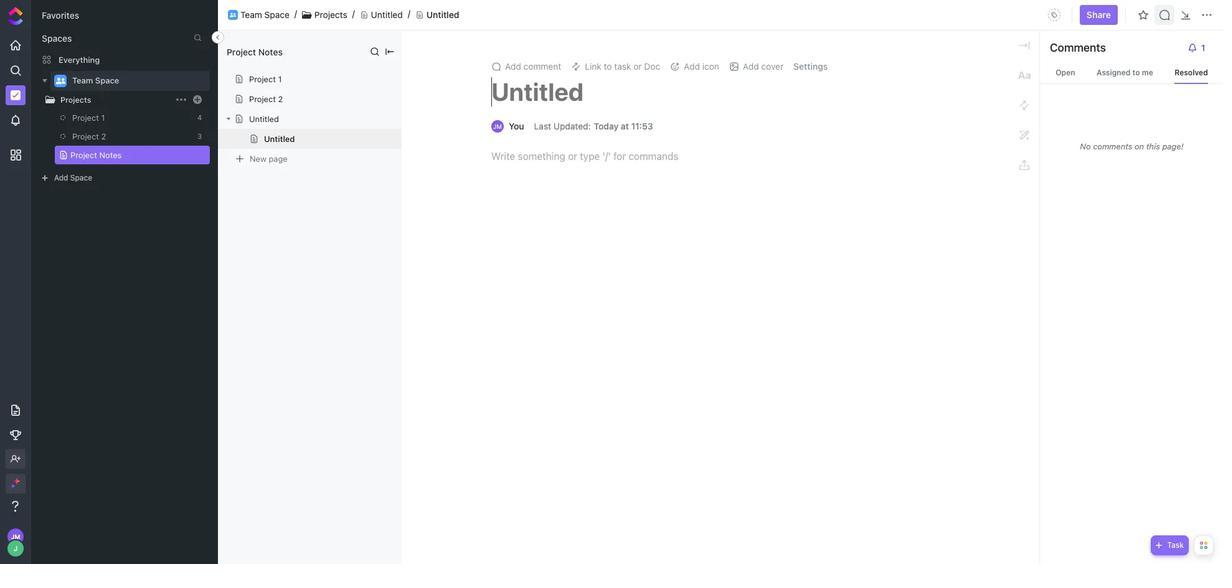 Task type: describe. For each thing, give the bounding box(es) containing it.
space for leftmost team space link
[[95, 76, 119, 85]]

team space for the topmost team space link
[[241, 9, 290, 20]]

on
[[1135, 141, 1145, 151]]

sparkle svg 2 image
[[10, 484, 15, 489]]

add space
[[54, 173, 92, 183]]

new page
[[250, 154, 288, 164]]

0 horizontal spatial team space link
[[72, 71, 202, 91]]

cover
[[762, 61, 784, 72]]

link
[[585, 61, 602, 72]]

0 vertical spatial team
[[241, 9, 262, 20]]

page
[[269, 154, 288, 164]]

assigned to me
[[1097, 68, 1154, 77]]

this
[[1147, 141, 1161, 151]]

0 vertical spatial projects
[[315, 9, 348, 20]]

page!
[[1163, 141, 1184, 151]]

to for task
[[604, 61, 612, 72]]

spaces
[[42, 33, 72, 44]]

sparkle svg 1 image
[[14, 479, 20, 485]]

project notes link
[[59, 146, 189, 165]]

11:53
[[632, 121, 654, 131]]

1 inside 1 dropdown button
[[1202, 42, 1206, 53]]

add cover
[[743, 61, 784, 72]]

1 vertical spatial project 1
[[72, 113, 105, 123]]

updated:
[[554, 121, 591, 131]]

3
[[198, 132, 202, 140]]

you
[[509, 121, 524, 131]]

no
[[1081, 141, 1092, 151]]

today
[[594, 121, 619, 131]]

me
[[1143, 68, 1154, 77]]

assigned
[[1097, 68, 1131, 77]]

1 button
[[1183, 38, 1215, 58]]

add for add comment
[[505, 61, 521, 72]]

0 vertical spatial project notes
[[227, 46, 283, 57]]

add for add icon
[[684, 61, 700, 72]]

1 horizontal spatial project 1
[[249, 74, 282, 84]]

4
[[197, 113, 202, 122]]

project 2 link
[[60, 127, 189, 146]]

1 vertical spatial team
[[72, 76, 93, 85]]

spaces link
[[32, 33, 72, 44]]

1 inside project 1 link
[[101, 113, 105, 123]]

no comments on this page!
[[1081, 141, 1184, 151]]

everything
[[59, 55, 100, 64]]

task
[[615, 61, 632, 72]]

jm for jm
[[493, 123, 502, 130]]

resolved
[[1175, 68, 1209, 77]]



Task type: locate. For each thing, give the bounding box(es) containing it.
to
[[604, 61, 612, 72], [1133, 68, 1141, 77]]

to left me
[[1133, 68, 1141, 77]]

1 vertical spatial 1
[[278, 74, 282, 84]]

1 horizontal spatial notes
[[258, 46, 283, 57]]

dropdown menu image up 4 at the left of page
[[194, 96, 201, 103]]

project 2
[[249, 94, 283, 104], [72, 131, 106, 141]]

1 horizontal spatial 1
[[278, 74, 282, 84]]

title text field
[[492, 77, 940, 107]]

0 vertical spatial jm
[[493, 123, 502, 130]]

1 vertical spatial team space
[[72, 76, 119, 85]]

1 horizontal spatial team space
[[241, 9, 290, 20]]

favorites button
[[42, 10, 79, 21]]

jm left you at the top left of the page
[[493, 123, 502, 130]]

1 vertical spatial 2
[[101, 131, 106, 141]]

0 vertical spatial user friends image
[[230, 12, 236, 17]]

icon
[[703, 61, 720, 72]]

1 vertical spatial jm
[[11, 533, 20, 541]]

j
[[14, 545, 18, 553]]

comment
[[524, 61, 562, 72]]

0 vertical spatial project 1
[[249, 74, 282, 84]]

0 horizontal spatial to
[[604, 61, 612, 72]]

project 1 link
[[60, 108, 189, 127]]

1 horizontal spatial team space link
[[241, 9, 290, 20]]

comments
[[1094, 141, 1133, 151]]

1 horizontal spatial to
[[1133, 68, 1141, 77]]

user friends image
[[230, 12, 236, 17], [56, 77, 65, 85]]

2 up page
[[278, 94, 283, 104]]

project 1
[[249, 74, 282, 84], [72, 113, 105, 123]]

2
[[278, 94, 283, 104], [101, 131, 106, 141]]

0 vertical spatial notes
[[258, 46, 283, 57]]

task
[[1168, 541, 1185, 550]]

1 vertical spatial space
[[95, 76, 119, 85]]

project 2 up "new page"
[[249, 94, 283, 104]]

2 vertical spatial space
[[70, 173, 92, 183]]

2 vertical spatial 1
[[101, 113, 105, 123]]

projects link
[[315, 9, 348, 20], [19, 93, 174, 106], [60, 95, 174, 104]]

space
[[265, 9, 290, 20], [95, 76, 119, 85], [70, 173, 92, 183]]

1 horizontal spatial team
[[241, 9, 262, 20]]

0 vertical spatial dropdown menu image
[[1045, 5, 1065, 25]]

0 horizontal spatial project 1
[[72, 113, 105, 123]]

add comment
[[505, 61, 562, 72]]

settings
[[794, 61, 828, 72]]

0 horizontal spatial 2
[[101, 131, 106, 141]]

2 inside project 2 link
[[101, 131, 106, 141]]

0 horizontal spatial team space
[[72, 76, 119, 85]]

0 horizontal spatial jm
[[11, 533, 20, 541]]

team
[[241, 9, 262, 20], [72, 76, 93, 85]]

space for the topmost team space link
[[265, 9, 290, 20]]

link to task or doc button
[[567, 58, 666, 75]]

doc
[[645, 61, 661, 72]]

project notes
[[227, 46, 283, 57], [70, 150, 122, 160]]

1 horizontal spatial jm
[[493, 123, 502, 130]]

1 horizontal spatial project 2
[[249, 94, 283, 104]]

team space for leftmost team space link
[[72, 76, 119, 85]]

1 horizontal spatial user friends image
[[230, 12, 236, 17]]

0 horizontal spatial project notes
[[70, 150, 122, 160]]

last updated: today at 11:53
[[534, 121, 654, 131]]

1
[[1202, 42, 1206, 53], [278, 74, 282, 84], [101, 113, 105, 123]]

2 horizontal spatial 1
[[1202, 42, 1206, 53]]

project
[[227, 46, 256, 57], [249, 74, 276, 84], [249, 94, 276, 104], [72, 113, 99, 123], [72, 131, 99, 141], [70, 150, 97, 160]]

team space link
[[241, 9, 290, 20], [72, 71, 202, 91]]

project 2 up project notes link
[[72, 131, 106, 141]]

1 vertical spatial projects
[[60, 95, 91, 104]]

0 vertical spatial 2
[[278, 94, 283, 104]]

dropdown menu image up comments
[[1045, 5, 1065, 25]]

1 horizontal spatial dropdown menu image
[[1045, 5, 1065, 25]]

add
[[505, 61, 521, 72], [684, 61, 700, 72], [743, 61, 759, 72], [54, 173, 68, 183]]

0 horizontal spatial notes
[[99, 150, 122, 160]]

at
[[621, 121, 629, 131]]

or
[[634, 61, 642, 72]]

favorites
[[42, 10, 79, 21]]

open
[[1056, 68, 1076, 77]]

1 vertical spatial team space link
[[72, 71, 202, 91]]

1 vertical spatial user friends image
[[56, 77, 65, 85]]

0 vertical spatial project 2
[[249, 94, 283, 104]]

last
[[534, 121, 551, 131]]

team space
[[241, 9, 290, 20], [72, 76, 119, 85]]

to right link
[[604, 61, 612, 72]]

0 horizontal spatial dropdown menu image
[[194, 96, 201, 103]]

1 horizontal spatial project notes
[[227, 46, 283, 57]]

dropdown menu image
[[1045, 5, 1065, 25], [194, 96, 201, 103]]

jm for jm j
[[11, 533, 20, 541]]

projects
[[315, 9, 348, 20], [60, 95, 91, 104]]

jm up j
[[11, 533, 20, 541]]

0 horizontal spatial team
[[72, 76, 93, 85]]

0 horizontal spatial project 2
[[72, 131, 106, 141]]

0 horizontal spatial user friends image
[[56, 77, 65, 85]]

2 horizontal spatial space
[[265, 9, 290, 20]]

0 horizontal spatial space
[[70, 173, 92, 183]]

add for add space
[[54, 173, 68, 183]]

1 horizontal spatial space
[[95, 76, 119, 85]]

share
[[1087, 9, 1112, 20]]

notes inside project notes link
[[99, 150, 122, 160]]

1 vertical spatial project 2
[[72, 131, 106, 141]]

0 vertical spatial space
[[265, 9, 290, 20]]

1 horizontal spatial projects
[[315, 9, 348, 20]]

1 vertical spatial dropdown menu image
[[194, 96, 201, 103]]

to for me
[[1133, 68, 1141, 77]]

1 vertical spatial project notes
[[70, 150, 122, 160]]

0 vertical spatial team space
[[241, 9, 290, 20]]

everything link
[[32, 50, 217, 70]]

to inside dropdown button
[[604, 61, 612, 72]]

0 vertical spatial 1
[[1202, 42, 1206, 53]]

0 vertical spatial team space link
[[241, 9, 290, 20]]

notes
[[258, 46, 283, 57], [99, 150, 122, 160]]

comments
[[1051, 41, 1107, 54]]

0 horizontal spatial 1
[[101, 113, 105, 123]]

2 up project notes link
[[101, 131, 106, 141]]

jm j
[[11, 533, 20, 553]]

untitled
[[371, 9, 403, 20], [427, 9, 460, 20], [249, 114, 279, 124], [264, 134, 295, 144]]

new
[[250, 154, 267, 164]]

1 horizontal spatial 2
[[278, 94, 283, 104]]

0 horizontal spatial projects
[[60, 95, 91, 104]]

1 vertical spatial notes
[[99, 150, 122, 160]]

link to task or doc
[[585, 61, 661, 72]]

add icon
[[684, 61, 720, 72]]

add for add cover
[[743, 61, 759, 72]]

jm
[[493, 123, 502, 130], [11, 533, 20, 541]]



Task type: vqa. For each thing, say whether or not it's contained in the screenshot.
"No"
yes



